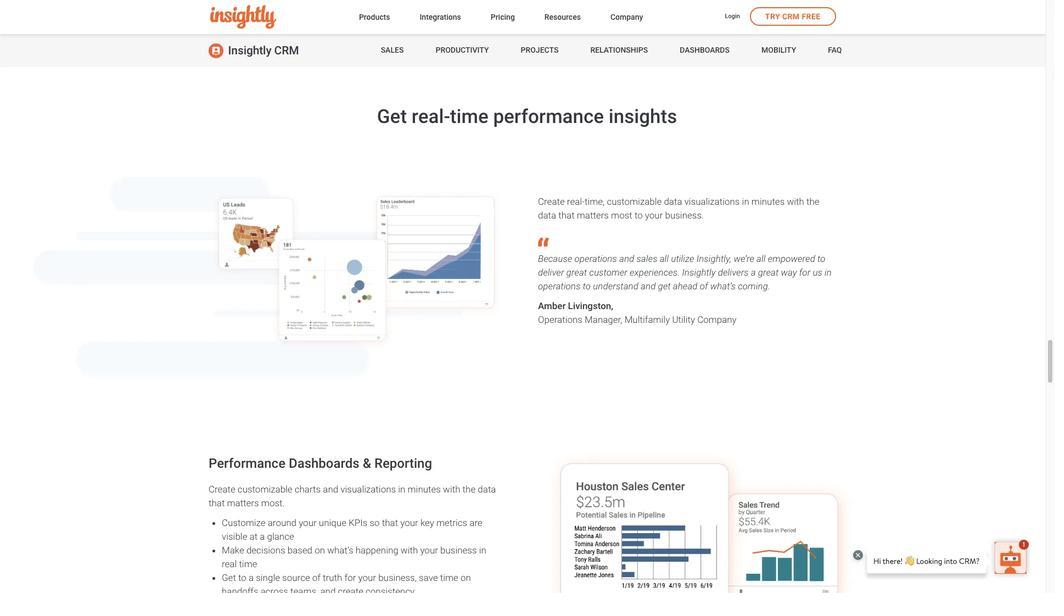 Task type: describe. For each thing, give the bounding box(es) containing it.
time,
[[585, 196, 605, 207]]

create customizable charts and visualizations in minutes with the data that matters most.
[[209, 484, 496, 509]]

integrations
[[420, 12, 461, 21]]

reporting
[[375, 456, 432, 471]]

of inside customize around your unique kpis so that your key metrics are visible at a glance make decisions based on what's happening with your business in real time get to a single source of truth for your business, save time on handoffs across teams, and create consistency
[[312, 572, 321, 583]]

customize
[[222, 517, 266, 528]]

empowered
[[768, 253, 816, 264]]

experiences.
[[630, 267, 680, 278]]

faq link
[[828, 34, 842, 67]]

around
[[268, 517, 297, 528]]

customizable inside create real-time, customizable data visualizations in minutes with the data that matters most to your business.
[[607, 196, 662, 207]]

get
[[658, 281, 671, 292]]

most.
[[261, 498, 285, 509]]

0 vertical spatial time
[[450, 105, 489, 128]]

minutes inside create real-time, customizable data visualizations in minutes with the data that matters most to your business.
[[752, 196, 785, 207]]

glance
[[267, 531, 294, 542]]

try crm free button
[[750, 7, 836, 26]]

and inside customize around your unique kpis so that your key metrics are visible at a glance make decisions based on what's happening with your business in real time get to a single source of truth for your business, save time on handoffs across teams, and create consistency
[[320, 586, 336, 593]]

integrations link
[[420, 10, 461, 25]]

crm for try
[[783, 12, 800, 21]]

with inside create real-time, customizable data visualizations in minutes with the data that matters most to your business.
[[787, 196, 805, 207]]

to inside customize around your unique kpis so that your key metrics are visible at a glance make decisions based on what's happening with your business in real time get to a single source of truth for your business, save time on handoffs across teams, and create consistency
[[238, 572, 247, 583]]

create for data
[[538, 196, 565, 207]]

dashboards link
[[680, 34, 730, 67]]

performance
[[493, 105, 604, 128]]

happening
[[356, 545, 399, 556]]

relationships link
[[591, 34, 648, 67]]

insightly logo link
[[210, 5, 342, 29]]

metrics
[[437, 517, 468, 528]]

customer
[[589, 267, 628, 278]]

resources
[[545, 12, 581, 21]]

company link
[[611, 10, 643, 25]]

create for that
[[209, 484, 235, 495]]

relationships
[[591, 46, 648, 54]]

we're
[[734, 253, 755, 264]]

login link
[[725, 12, 740, 22]]

manager,
[[585, 314, 623, 325]]

visible
[[222, 531, 247, 542]]

business
[[441, 545, 477, 556]]

save
[[419, 572, 438, 583]]

to up the livingston,
[[583, 281, 591, 292]]

are
[[470, 517, 483, 528]]

teams,
[[291, 586, 318, 593]]

for inside customize around your unique kpis so that your key metrics are visible at a glance make decisions based on what's happening with your business in real time get to a single source of truth for your business, save time on handoffs across teams, and create consistency
[[345, 572, 356, 583]]

0 vertical spatial operations
[[575, 253, 617, 264]]

across
[[261, 586, 288, 593]]

in inside because operations and sales all utilize insightly, we're all empowered to deliver great customer experiences. insightly delivers a great way for us in operations to understand and get ahead of what's coming.
[[825, 267, 832, 278]]

deliver
[[538, 267, 564, 278]]

&
[[363, 456, 371, 471]]

1 all from the left
[[660, 253, 669, 264]]

projects link
[[521, 34, 559, 67]]

utility
[[672, 314, 695, 325]]

mobility
[[762, 46, 796, 54]]

insightly crm
[[228, 44, 299, 57]]

insightly crm link
[[208, 34, 299, 67]]

0 horizontal spatial company
[[611, 12, 643, 21]]

kpis
[[349, 517, 368, 528]]

2 vertical spatial a
[[249, 572, 254, 583]]

the inside the create customizable charts and visualizations in minutes with the data that matters most.
[[463, 484, 476, 495]]

multifamily
[[625, 314, 670, 325]]

at
[[250, 531, 258, 542]]

try
[[766, 12, 780, 21]]

delivers
[[718, 267, 749, 278]]

performance dashboards & reporting
[[209, 456, 432, 471]]

2 vertical spatial time
[[440, 572, 459, 583]]

qoute icon image
[[538, 237, 549, 246]]

what's inside because operations and sales all utilize insightly, we're all empowered to deliver great customer experiences. insightly delivers a great way for us in operations to understand and get ahead of what's coming.
[[711, 281, 736, 292]]

handoffs
[[222, 586, 258, 593]]

with inside the create customizable charts and visualizations in minutes with the data that matters most.
[[443, 484, 461, 495]]

in inside customize around your unique kpis so that your key metrics are visible at a glance make decisions based on what's happening with your business in real time get to a single source of truth for your business, save time on handoffs across teams, and create consistency
[[479, 545, 487, 556]]

login
[[725, 13, 740, 20]]

pricing link
[[491, 10, 515, 25]]

insightly,
[[697, 253, 732, 264]]

your inside create real-time, customizable data visualizations in minutes with the data that matters most to your business.
[[645, 210, 663, 221]]

make
[[222, 545, 244, 556]]

single
[[256, 572, 280, 583]]

mobility link
[[762, 34, 796, 67]]

amber livingston, operations manager, multifamily utility company
[[538, 301, 737, 325]]

source
[[282, 572, 310, 583]]

faq
[[828, 46, 842, 54]]

to up us
[[818, 253, 826, 264]]

0 vertical spatial on
[[315, 545, 325, 556]]

that inside create real-time, customizable data visualizations in minutes with the data that matters most to your business.
[[559, 210, 575, 221]]

performance dashboards2 10 1 image
[[198, 178, 514, 357]]

because
[[538, 253, 573, 264]]

in inside create real-time, customizable data visualizations in minutes with the data that matters most to your business.
[[742, 196, 750, 207]]

company inside the amber livingston, operations manager, multifamily utility company
[[698, 314, 737, 325]]

way
[[781, 267, 797, 278]]

so
[[370, 517, 380, 528]]

1 horizontal spatial dashboards
[[680, 46, 730, 54]]

productivity link
[[436, 34, 489, 67]]

insights
[[609, 105, 677, 128]]

business.
[[665, 210, 704, 221]]



Task type: vqa. For each thing, say whether or not it's contained in the screenshot.
any
no



Task type: locate. For each thing, give the bounding box(es) containing it.
great up coming.
[[758, 267, 779, 278]]

that inside customize around your unique kpis so that your key metrics are visible at a glance make decisions based on what's happening with your business in real time get to a single source of truth for your business, save time on handoffs across teams, and create consistency
[[382, 517, 398, 528]]

all up experiences.
[[660, 253, 669, 264]]

1 vertical spatial crm
[[274, 44, 299, 57]]

2 vertical spatial with
[[401, 545, 418, 556]]

free
[[802, 12, 821, 21]]

data up are
[[478, 484, 496, 495]]

to
[[635, 210, 643, 221], [818, 253, 826, 264], [583, 281, 591, 292], [238, 572, 247, 583]]

to right most
[[635, 210, 643, 221]]

0 horizontal spatial customizable
[[238, 484, 293, 495]]

0 vertical spatial dashboards
[[680, 46, 730, 54]]

1 horizontal spatial on
[[461, 572, 471, 583]]

real- for time
[[412, 105, 450, 128]]

what's down the delivers
[[711, 281, 736, 292]]

on right based
[[315, 545, 325, 556]]

1 horizontal spatial minutes
[[752, 196, 785, 207]]

0 horizontal spatial great
[[567, 267, 587, 278]]

2 horizontal spatial that
[[559, 210, 575, 221]]

2 all from the left
[[757, 253, 766, 264]]

1 horizontal spatial matters
[[577, 210, 609, 221]]

2 horizontal spatial a
[[751, 267, 756, 278]]

customizable inside the create customizable charts and visualizations in minutes with the data that matters most.
[[238, 484, 293, 495]]

to inside create real-time, customizable data visualizations in minutes with the data that matters most to your business.
[[635, 210, 643, 221]]

0 vertical spatial for
[[800, 267, 811, 278]]

minutes inside the create customizable charts and visualizations in minutes with the data that matters most.
[[408, 484, 441, 495]]

visualizations
[[685, 196, 740, 207], [341, 484, 396, 495]]

1 vertical spatial a
[[260, 531, 265, 542]]

what's inside customize around your unique kpis so that your key metrics are visible at a glance make decisions based on what's happening with your business in real time get to a single source of truth for your business, save time on handoffs across teams, and create consistency
[[327, 545, 354, 556]]

1 horizontal spatial what's
[[711, 281, 736, 292]]

1 horizontal spatial that
[[382, 517, 398, 528]]

0 vertical spatial of
[[700, 281, 708, 292]]

your left key
[[401, 517, 418, 528]]

2 horizontal spatial data
[[664, 196, 682, 207]]

0 horizontal spatial of
[[312, 572, 321, 583]]

1 horizontal spatial with
[[443, 484, 461, 495]]

your up the save
[[420, 545, 438, 556]]

operations up customer
[[575, 253, 617, 264]]

0 vertical spatial that
[[559, 210, 575, 221]]

crm right try
[[783, 12, 800, 21]]

1 vertical spatial what's
[[327, 545, 354, 556]]

a up the handoffs
[[249, 572, 254, 583]]

your up create
[[358, 572, 376, 583]]

a inside because operations and sales all utilize insightly, we're all empowered to deliver great customer experiences. insightly delivers a great way for us in operations to understand and get ahead of what's coming.
[[751, 267, 756, 278]]

2 vertical spatial that
[[382, 517, 398, 528]]

customizable
[[607, 196, 662, 207], [238, 484, 293, 495]]

for up create
[[345, 572, 356, 583]]

0 vertical spatial insightly
[[228, 44, 272, 57]]

0 horizontal spatial get
[[222, 572, 236, 583]]

0 horizontal spatial that
[[209, 498, 225, 509]]

utilize
[[671, 253, 695, 264]]

business,
[[379, 572, 417, 583]]

a
[[751, 267, 756, 278], [260, 531, 265, 542], [249, 572, 254, 583]]

1 horizontal spatial create
[[538, 196, 565, 207]]

and inside the create customizable charts and visualizations in minutes with the data that matters most.
[[323, 484, 338, 495]]

amber
[[538, 301, 566, 312]]

1 vertical spatial minutes
[[408, 484, 441, 495]]

company
[[611, 12, 643, 21], [698, 314, 737, 325]]

1 horizontal spatial data
[[538, 210, 556, 221]]

2 vertical spatial data
[[478, 484, 496, 495]]

1 vertical spatial matters
[[227, 498, 259, 509]]

insightly logo image
[[210, 5, 276, 29]]

0 vertical spatial customizable
[[607, 196, 662, 207]]

visualizations down the &
[[341, 484, 396, 495]]

1 vertical spatial real-
[[567, 196, 585, 207]]

1 horizontal spatial get
[[377, 105, 407, 128]]

1 great from the left
[[567, 267, 587, 278]]

on
[[315, 545, 325, 556], [461, 572, 471, 583]]

visualizations inside the create customizable charts and visualizations in minutes with the data that matters most.
[[341, 484, 396, 495]]

visualizations up the business. on the top of page
[[685, 196, 740, 207]]

your left the business. on the top of page
[[645, 210, 663, 221]]

livingston,
[[568, 301, 614, 312]]

based
[[288, 545, 313, 556]]

and right charts
[[323, 484, 338, 495]]

1 horizontal spatial customizable
[[607, 196, 662, 207]]

the
[[807, 196, 820, 207], [463, 484, 476, 495]]

try crm free
[[766, 12, 821, 21]]

projects
[[521, 46, 559, 54]]

0 vertical spatial create
[[538, 196, 565, 207]]

1 vertical spatial on
[[461, 572, 471, 583]]

operations down "deliver"
[[538, 281, 581, 292]]

get real-time performance insights
[[377, 105, 677, 128]]

real- inside create real-time, customizable data visualizations in minutes with the data that matters most to your business.
[[567, 196, 585, 207]]

2 horizontal spatial with
[[787, 196, 805, 207]]

that up because
[[559, 210, 575, 221]]

1 horizontal spatial insightly
[[682, 267, 716, 278]]

create inside the create customizable charts and visualizations in minutes with the data that matters most.
[[209, 484, 235, 495]]

that
[[559, 210, 575, 221], [209, 498, 225, 509], [382, 517, 398, 528]]

0 vertical spatial crm
[[783, 12, 800, 21]]

1 horizontal spatial all
[[757, 253, 766, 264]]

company right utility
[[698, 314, 737, 325]]

sales
[[381, 46, 404, 54]]

1 horizontal spatial a
[[260, 531, 265, 542]]

0 vertical spatial company
[[611, 12, 643, 21]]

1 horizontal spatial for
[[800, 267, 811, 278]]

that inside the create customizable charts and visualizations in minutes with the data that matters most.
[[209, 498, 225, 509]]

time
[[450, 105, 489, 128], [239, 559, 257, 570], [440, 572, 459, 583]]

0 vertical spatial get
[[377, 105, 407, 128]]

1 vertical spatial get
[[222, 572, 236, 583]]

create up 'qoute icon'
[[538, 196, 565, 207]]

0 horizontal spatial the
[[463, 484, 476, 495]]

0 horizontal spatial matters
[[227, 498, 259, 509]]

0 vertical spatial visualizations
[[685, 196, 740, 207]]

0 horizontal spatial dashboards
[[289, 456, 360, 471]]

customizable up most
[[607, 196, 662, 207]]

1 vertical spatial dashboards
[[289, 456, 360, 471]]

0 vertical spatial the
[[807, 196, 820, 207]]

unique
[[319, 517, 347, 528]]

insightly up ahead at the right
[[682, 267, 716, 278]]

performance
[[209, 456, 286, 471]]

1 vertical spatial time
[[239, 559, 257, 570]]

crm down insightly logo link
[[274, 44, 299, 57]]

because operations and sales all utilize insightly, we're all empowered to deliver great customer experiences. insightly delivers a great way for us in operations to understand and get ahead of what's coming.
[[538, 253, 832, 292]]

for inside because operations and sales all utilize insightly, we're all empowered to deliver great customer experiences. insightly delivers a great way for us in operations to understand and get ahead of what's coming.
[[800, 267, 811, 278]]

all
[[660, 253, 669, 264], [757, 253, 766, 264]]

of inside because operations and sales all utilize insightly, we're all empowered to deliver great customer experiences. insightly delivers a great way for us in operations to understand and get ahead of what's coming.
[[700, 281, 708, 292]]

of left 'truth'
[[312, 572, 321, 583]]

real-
[[412, 105, 450, 128], [567, 196, 585, 207]]

productivity
[[436, 46, 489, 54]]

create down the performance
[[209, 484, 235, 495]]

1 horizontal spatial the
[[807, 196, 820, 207]]

matters down time,
[[577, 210, 609, 221]]

0 horizontal spatial for
[[345, 572, 356, 583]]

and down 'truth'
[[320, 586, 336, 593]]

to up the handoffs
[[238, 572, 247, 583]]

decisions
[[247, 545, 285, 556]]

try crm free link
[[750, 7, 836, 26]]

0 horizontal spatial on
[[315, 545, 325, 556]]

1 vertical spatial with
[[443, 484, 461, 495]]

0 vertical spatial a
[[751, 267, 756, 278]]

insightly down insightly logo
[[228, 44, 272, 57]]

0 vertical spatial real-
[[412, 105, 450, 128]]

consistency
[[366, 586, 415, 593]]

0 horizontal spatial all
[[660, 253, 669, 264]]

1 vertical spatial visualizations
[[341, 484, 396, 495]]

resources link
[[545, 10, 581, 25]]

products link
[[359, 10, 390, 25]]

0 vertical spatial matters
[[577, 210, 609, 221]]

key
[[421, 517, 434, 528]]

on down business
[[461, 572, 471, 583]]

1 horizontal spatial crm
[[783, 12, 800, 21]]

matters up customize
[[227, 498, 259, 509]]

crm
[[783, 12, 800, 21], [274, 44, 299, 57]]

create
[[338, 586, 364, 593]]

crm inside button
[[783, 12, 800, 21]]

0 vertical spatial what's
[[711, 281, 736, 292]]

real- for time,
[[567, 196, 585, 207]]

real
[[222, 559, 237, 570]]

for
[[800, 267, 811, 278], [345, 572, 356, 583]]

for left us
[[800, 267, 811, 278]]

1 horizontal spatial real-
[[567, 196, 585, 207]]

in inside the create customizable charts and visualizations in minutes with the data that matters most.
[[398, 484, 406, 495]]

0 horizontal spatial a
[[249, 572, 254, 583]]

insightly inside because operations and sales all utilize insightly, we're all empowered to deliver great customer experiences. insightly delivers a great way for us in operations to understand and get ahead of what's coming.
[[682, 267, 716, 278]]

the inside create real-time, customizable data visualizations in minutes with the data that matters most to your business.
[[807, 196, 820, 207]]

1 vertical spatial operations
[[538, 281, 581, 292]]

1 vertical spatial that
[[209, 498, 225, 509]]

1 vertical spatial company
[[698, 314, 737, 325]]

0 vertical spatial with
[[787, 196, 805, 207]]

that right so
[[382, 517, 398, 528]]

0 vertical spatial data
[[664, 196, 682, 207]]

sales link
[[381, 34, 404, 67]]

1 horizontal spatial company
[[698, 314, 737, 325]]

0 horizontal spatial create
[[209, 484, 235, 495]]

visualizations inside create real-time, customizable data visualizations in minutes with the data that matters most to your business.
[[685, 196, 740, 207]]

crm for insightly
[[274, 44, 299, 57]]

1 horizontal spatial great
[[758, 267, 779, 278]]

all right "we're" at right
[[757, 253, 766, 264]]

great down because
[[567, 267, 587, 278]]

get inside customize around your unique kpis so that your key metrics are visible at a glance make decisions based on what's happening with your business in real time get to a single source of truth for your business, save time on handoffs across teams, and create consistency
[[222, 572, 236, 583]]

1 vertical spatial customizable
[[238, 484, 293, 495]]

sales
[[637, 253, 658, 264]]

truth
[[323, 572, 342, 583]]

1 vertical spatial create
[[209, 484, 235, 495]]

data up 'qoute icon'
[[538, 210, 556, 221]]

create real-time, customizable data visualizations in minutes with the data that matters most to your business.
[[538, 196, 820, 221]]

create
[[538, 196, 565, 207], [209, 484, 235, 495]]

data
[[664, 196, 682, 207], [538, 210, 556, 221], [478, 484, 496, 495]]

dashboards down login link
[[680, 46, 730, 54]]

a up coming.
[[751, 267, 756, 278]]

pricing
[[491, 12, 515, 21]]

most
[[611, 210, 633, 221]]

1 horizontal spatial of
[[700, 281, 708, 292]]

matters
[[577, 210, 609, 221], [227, 498, 259, 509]]

0 horizontal spatial insightly
[[228, 44, 272, 57]]

0 horizontal spatial visualizations
[[341, 484, 396, 495]]

what's down unique
[[327, 545, 354, 556]]

your left unique
[[299, 517, 317, 528]]

1 vertical spatial insightly
[[682, 267, 716, 278]]

data inside the create customizable charts and visualizations in minutes with the data that matters most.
[[478, 484, 496, 495]]

customize around your unique kpis so that your key metrics are visible at a glance make decisions based on what's happening with your business in real time get to a single source of truth for your business, save time on handoffs across teams, and create consistency
[[222, 517, 487, 593]]

and down experiences.
[[641, 281, 656, 292]]

charts
[[295, 484, 321, 495]]

1 vertical spatial of
[[312, 572, 321, 583]]

2 great from the left
[[758, 267, 779, 278]]

create inside create real-time, customizable data visualizations in minutes with the data that matters most to your business.
[[538, 196, 565, 207]]

coming.
[[738, 281, 771, 292]]

customizable up most.
[[238, 484, 293, 495]]

operations
[[538, 314, 583, 325]]

get
[[377, 105, 407, 128], [222, 572, 236, 583]]

performance dashboards and reporting image
[[542, 450, 857, 593]]

company up relationships
[[611, 12, 643, 21]]

0 vertical spatial minutes
[[752, 196, 785, 207]]

0 horizontal spatial crm
[[274, 44, 299, 57]]

0 horizontal spatial real-
[[412, 105, 450, 128]]

understand
[[593, 281, 639, 292]]

of right ahead at the right
[[700, 281, 708, 292]]

and left sales
[[620, 253, 635, 264]]

0 horizontal spatial what's
[[327, 545, 354, 556]]

dashboards up charts
[[289, 456, 360, 471]]

minutes
[[752, 196, 785, 207], [408, 484, 441, 495]]

0 horizontal spatial minutes
[[408, 484, 441, 495]]

0 horizontal spatial with
[[401, 545, 418, 556]]

data up the business. on the top of page
[[664, 196, 682, 207]]

0 horizontal spatial data
[[478, 484, 496, 495]]

operations
[[575, 253, 617, 264], [538, 281, 581, 292]]

matters inside the create customizable charts and visualizations in minutes with the data that matters most.
[[227, 498, 259, 509]]

1 vertical spatial for
[[345, 572, 356, 583]]

that up customize
[[209, 498, 225, 509]]

with inside customize around your unique kpis so that your key metrics are visible at a glance make decisions based on what's happening with your business in real time get to a single source of truth for your business, save time on handoffs across teams, and create consistency
[[401, 545, 418, 556]]

1 horizontal spatial visualizations
[[685, 196, 740, 207]]

what's
[[711, 281, 736, 292], [327, 545, 354, 556]]

ahead
[[673, 281, 698, 292]]

products
[[359, 12, 390, 21]]

a right at
[[260, 531, 265, 542]]

in
[[742, 196, 750, 207], [825, 267, 832, 278], [398, 484, 406, 495], [479, 545, 487, 556]]

and
[[620, 253, 635, 264], [641, 281, 656, 292], [323, 484, 338, 495], [320, 586, 336, 593]]

1 vertical spatial the
[[463, 484, 476, 495]]

1 vertical spatial data
[[538, 210, 556, 221]]

of
[[700, 281, 708, 292], [312, 572, 321, 583]]

matters inside create real-time, customizable data visualizations in minutes with the data that matters most to your business.
[[577, 210, 609, 221]]

us
[[813, 267, 823, 278]]



